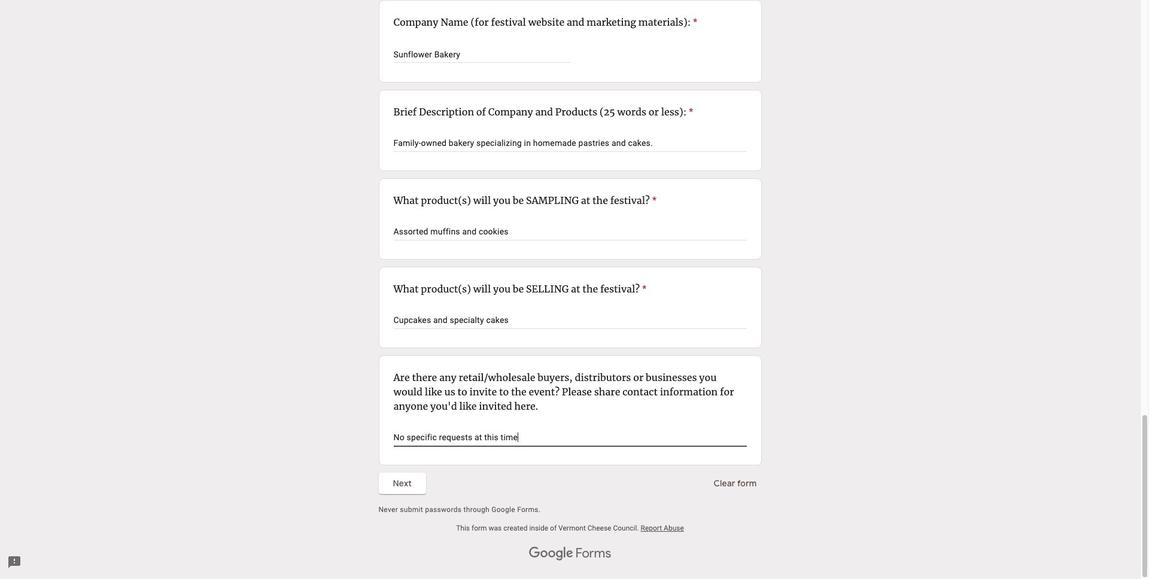 Task type: describe. For each thing, give the bounding box(es) containing it.
required question element for second heading from the bottom of the page
[[650, 193, 657, 208]]

your answer text field for second heading from the top of the page required question element
[[394, 137, 747, 152]]

1 heading from the top
[[394, 15, 698, 29]]

required question element for fourth heading from the bottom of the page
[[691, 15, 698, 29]]

4 heading from the top
[[394, 282, 647, 296]]

2 heading from the top
[[394, 105, 694, 119]]

your answer text field for second heading from the bottom of the page's required question element
[[394, 226, 747, 240]]



Task type: vqa. For each thing, say whether or not it's contained in the screenshot.
Share button
no



Task type: locate. For each thing, give the bounding box(es) containing it.
1 your answer text field from the top
[[394, 137, 747, 152]]

2 your answer text field from the top
[[394, 226, 747, 240]]

0 vertical spatial your answer text field
[[394, 137, 747, 152]]

heading
[[394, 15, 698, 29], [394, 105, 694, 119], [394, 193, 657, 208], [394, 282, 647, 296]]

Your answer text field
[[394, 137, 747, 152], [394, 226, 747, 240]]

3 heading from the top
[[394, 193, 657, 208]]

Your answer text field
[[394, 314, 747, 329]]

google image
[[529, 547, 573, 562]]

required question element
[[691, 15, 698, 29], [687, 105, 694, 119], [650, 193, 657, 208], [640, 282, 647, 296]]

required question element for 4th heading
[[640, 282, 647, 296]]

1 vertical spatial your answer text field
[[394, 226, 747, 240]]

report a problem to google image
[[7, 556, 22, 570]]

required question element for second heading from the top of the page
[[687, 105, 694, 119]]

None text field
[[394, 432, 747, 446]]

list
[[379, 0, 762, 466]]

None text field
[[394, 47, 570, 62]]



